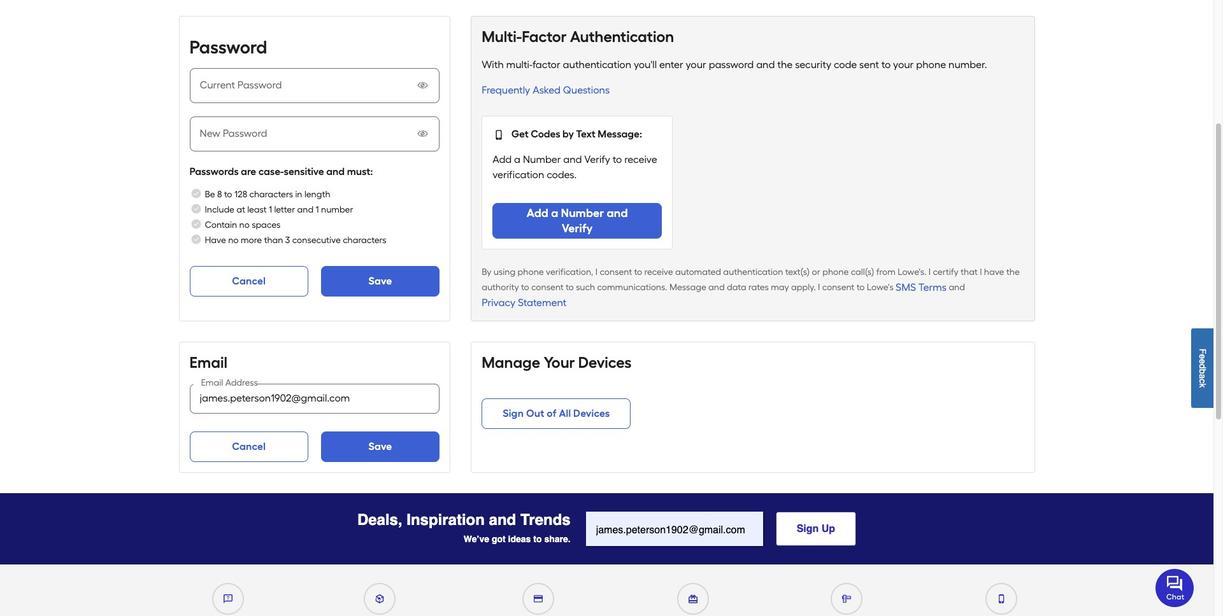 Task type: locate. For each thing, give the bounding box(es) containing it.
1 vertical spatial add
[[527, 206, 549, 220]]

check circle filled image left have
[[190, 233, 202, 246]]

phone right "or"
[[823, 267, 849, 278]]

check circle filled image left include
[[190, 203, 202, 215]]

the right have
[[1007, 267, 1020, 278]]

code
[[834, 59, 857, 71]]

phone
[[916, 59, 946, 71], [518, 267, 544, 278], [823, 267, 849, 278]]

0 vertical spatial save
[[369, 275, 392, 287]]

b
[[1198, 369, 1208, 374]]

and left "data"
[[709, 282, 725, 293]]

1 vertical spatial number
[[561, 206, 604, 220]]

to right sent on the top right of page
[[882, 59, 891, 71]]

your right sent on the top right of page
[[893, 59, 914, 71]]

phone left number. at the top right of the page
[[916, 59, 946, 71]]

number
[[523, 154, 561, 166], [561, 206, 604, 220]]

verify down text
[[585, 154, 610, 166]]

0 horizontal spatial characters
[[249, 189, 293, 200]]

and left 'must:'
[[326, 166, 345, 178]]

1 horizontal spatial consent
[[600, 267, 632, 278]]

0 vertical spatial cancel
[[232, 275, 266, 287]]

that
[[961, 267, 978, 278]]

factor
[[533, 59, 561, 71]]

1 down 'length'
[[316, 205, 319, 215]]

factor
[[522, 27, 567, 46]]

number for add a number and verify to receive verification codes.
[[523, 154, 561, 166]]

save
[[369, 275, 392, 287], [369, 441, 392, 453]]

letter
[[274, 205, 295, 215]]

multi-factor authentication
[[482, 27, 674, 46]]

the left "security"
[[778, 59, 793, 71]]

0 vertical spatial authentication
[[563, 59, 631, 71]]

0 horizontal spatial a
[[514, 154, 521, 166]]

receive inside add a number and verify to receive verification codes.
[[625, 154, 657, 166]]

authentication up rates
[[723, 267, 783, 278]]

1
[[269, 205, 272, 215], [316, 205, 319, 215]]

codes
[[531, 128, 560, 140]]

1 vertical spatial check circle filled image
[[190, 233, 202, 246]]

sign up
[[797, 524, 835, 535]]

1 check circle filled image from the top
[[190, 187, 202, 200]]

1 horizontal spatial 1
[[316, 205, 319, 215]]

save for first save button from the top of the page
[[369, 275, 392, 287]]

1 vertical spatial cancel
[[232, 441, 266, 453]]

number inside add a number and verify
[[561, 206, 604, 220]]

receive up communications.
[[645, 267, 673, 278]]

1 vertical spatial save button
[[321, 432, 440, 463]]

add
[[493, 154, 512, 166], [527, 206, 549, 220]]

1 horizontal spatial your
[[893, 59, 914, 71]]

mobile image
[[997, 595, 1006, 604]]

sent
[[860, 59, 879, 71]]

such
[[576, 282, 595, 293]]

sign
[[503, 408, 524, 420], [797, 524, 819, 535]]

up
[[822, 524, 835, 535]]

1 vertical spatial receive
[[645, 267, 673, 278]]

contain
[[205, 220, 237, 231]]

passwords
[[190, 166, 239, 178]]

1 vertical spatial verify
[[562, 222, 593, 236]]

2 e from the top
[[1198, 359, 1208, 364]]

at
[[237, 205, 245, 215]]

text
[[576, 128, 596, 140]]

characters
[[249, 189, 293, 200], [343, 235, 387, 246]]

consent
[[600, 267, 632, 278], [531, 282, 564, 293], [822, 282, 855, 293]]

add up verification
[[493, 154, 512, 166]]

1 vertical spatial save
[[369, 441, 392, 453]]

verify inside add a number and verify
[[562, 222, 593, 236]]

receive
[[625, 154, 657, 166], [645, 267, 673, 278]]

0 horizontal spatial authentication
[[563, 59, 631, 71]]

1 vertical spatial devices
[[574, 408, 610, 420]]

f e e d b a c k
[[1198, 349, 1208, 388]]

number down codes.
[[561, 206, 604, 220]]

2 password password field from the top
[[190, 126, 411, 141]]

2 vertical spatial a
[[1198, 374, 1208, 379]]

i right that at the top right
[[980, 267, 982, 278]]

number for add a number and verify
[[561, 206, 604, 220]]

number up codes.
[[523, 154, 561, 166]]

consent up statement
[[531, 282, 564, 293]]

no for have
[[228, 235, 239, 246]]

0 horizontal spatial the
[[778, 59, 793, 71]]

no down at
[[239, 220, 250, 231]]

authentication up questions
[[563, 59, 631, 71]]

check circle filled image for be
[[190, 187, 202, 200]]

more
[[241, 235, 262, 246]]

1 check circle filled image from the top
[[190, 218, 202, 231]]

sms terms link
[[896, 280, 947, 296]]

consent up communications.
[[600, 267, 632, 278]]

1 horizontal spatial authentication
[[723, 267, 783, 278]]

1 cancel from the top
[[232, 275, 266, 287]]

terms
[[919, 282, 947, 294]]

i up terms
[[929, 267, 931, 278]]

consent down call(s) at the top right
[[822, 282, 855, 293]]

1 vertical spatial the
[[1007, 267, 1020, 278]]

2 horizontal spatial consent
[[822, 282, 855, 293]]

0 horizontal spatial your
[[686, 59, 706, 71]]

cancel
[[232, 275, 266, 287], [232, 441, 266, 453]]

cancel button
[[190, 266, 308, 297], [190, 432, 308, 463]]

0 vertical spatial receive
[[625, 154, 657, 166]]

sign out of all devices
[[503, 408, 610, 420]]

check circle filled image left contain in the left of the page
[[190, 218, 202, 231]]

your
[[544, 354, 575, 372]]

0 horizontal spatial consent
[[531, 282, 564, 293]]

phone right using
[[518, 267, 544, 278]]

1 cancel button from the top
[[190, 266, 308, 297]]

0 vertical spatial number
[[523, 154, 561, 166]]

by using phone verification, i consent to receive automated authentication text(s) or phone call(s) from lowe's. i certify that i have the authority to consent to such communications. message and data rates may apply. i consent to lowe's
[[482, 267, 1020, 293]]

c
[[1198, 379, 1208, 383]]

0 horizontal spatial sign
[[503, 408, 524, 420]]

2 1 from the left
[[316, 205, 319, 215]]

add down verification
[[527, 206, 549, 220]]

1 vertical spatial authentication
[[723, 267, 783, 278]]

add inside add a number and verify to receive verification codes.
[[493, 154, 512, 166]]

sign left out
[[503, 408, 524, 420]]

have
[[205, 235, 226, 246]]

to down verification,
[[566, 282, 574, 293]]

1 vertical spatial check circle filled image
[[190, 203, 202, 215]]

authentication
[[563, 59, 631, 71], [723, 267, 783, 278]]

get
[[511, 128, 529, 140]]

and
[[756, 59, 775, 71], [563, 154, 582, 166], [326, 166, 345, 178], [297, 205, 314, 215], [607, 206, 628, 220], [709, 282, 725, 293], [949, 282, 965, 293], [489, 512, 516, 529]]

be 8 to 128 characters in length
[[205, 189, 330, 200]]

and up got
[[489, 512, 516, 529]]

1 horizontal spatial characters
[[343, 235, 387, 246]]

and inside add a number and verify to receive verification codes.
[[563, 154, 582, 166]]

a inside add a number and verify to receive verification codes.
[[514, 154, 521, 166]]

multi-
[[482, 27, 522, 46]]

cancel button for first save button from the top of the page
[[190, 266, 308, 297]]

or
[[812, 267, 821, 278]]

e up d
[[1198, 354, 1208, 359]]

1 horizontal spatial a
[[551, 206, 558, 220]]

verification
[[493, 169, 544, 181]]

automated
[[675, 267, 721, 278]]

2 horizontal spatial phone
[[916, 59, 946, 71]]

2 horizontal spatial a
[[1198, 374, 1208, 379]]

to up communications.
[[634, 267, 642, 278]]

8
[[217, 189, 222, 200]]

devices right your
[[578, 354, 632, 372]]

no down contain no spaces
[[228, 235, 239, 246]]

2 cancel button from the top
[[190, 432, 308, 463]]

sign inside sign up button
[[797, 524, 819, 535]]

2 save button from the top
[[321, 432, 440, 463]]

and down certify
[[949, 282, 965, 293]]

0 vertical spatial no
[[239, 220, 250, 231]]

1 your from the left
[[686, 59, 706, 71]]

contain no spaces
[[205, 220, 281, 231]]

0 vertical spatial password password field
[[190, 78, 411, 93]]

chat invite button image
[[1156, 569, 1195, 608]]

least
[[247, 205, 267, 215]]

check circle filled image for have no more than 3 consecutive characters
[[190, 233, 202, 246]]

include
[[205, 205, 234, 215]]

2 check circle filled image from the top
[[190, 203, 202, 215]]

a down codes.
[[551, 206, 558, 220]]

0 horizontal spatial 1
[[269, 205, 272, 215]]

have no more than 3 consecutive characters
[[205, 235, 387, 246]]

add inside add a number and verify
[[527, 206, 549, 220]]

all
[[559, 408, 571, 420]]

verify inside add a number and verify to receive verification codes.
[[585, 154, 610, 166]]

1 vertical spatial a
[[551, 206, 558, 220]]

statement
[[518, 297, 567, 309]]

to down message:
[[613, 154, 622, 166]]

1 vertical spatial sign
[[797, 524, 819, 535]]

2 save from the top
[[369, 441, 392, 453]]

e up b
[[1198, 359, 1208, 364]]

0 vertical spatial cancel button
[[190, 266, 308, 297]]

a inside add a number and verify
[[551, 206, 558, 220]]

and down add a number and verify to receive verification codes.
[[607, 206, 628, 220]]

inspiration
[[407, 512, 485, 529]]

a for add a number and verify
[[551, 206, 558, 220]]

number
[[321, 205, 353, 215]]

sign for sign out of all devices
[[503, 408, 524, 420]]

privacy statement link
[[482, 296, 567, 311]]

cancel for "cancel" button associated with first save button from the bottom
[[232, 441, 266, 453]]

share.
[[544, 535, 571, 545]]

0 vertical spatial save button
[[321, 266, 440, 297]]

receive down message:
[[625, 154, 657, 166]]

to right ideas
[[533, 535, 542, 545]]

1 horizontal spatial the
[[1007, 267, 1020, 278]]

2 check circle filled image from the top
[[190, 233, 202, 246]]

privacy
[[482, 297, 516, 309]]

sign up button
[[776, 512, 856, 547]]

0 vertical spatial check circle filled image
[[190, 187, 202, 200]]

gift card image
[[689, 595, 698, 604]]

0 vertical spatial add
[[493, 154, 512, 166]]

a up k
[[1198, 374, 1208, 379]]

save button
[[321, 266, 440, 297], [321, 432, 440, 463]]

0 vertical spatial sign
[[503, 408, 524, 420]]

sign inside sign out of all devices button
[[503, 408, 524, 420]]

1 vertical spatial cancel button
[[190, 432, 308, 463]]

3
[[285, 235, 290, 246]]

1 horizontal spatial phone
[[823, 267, 849, 278]]

characters up the include at least 1 letter and 1 number
[[249, 189, 293, 200]]

to inside add a number and verify to receive verification codes.
[[613, 154, 622, 166]]

a up verification
[[514, 154, 521, 166]]

check circle filled image for include
[[190, 203, 202, 215]]

verify for add a number and verify to receive verification codes.
[[585, 154, 610, 166]]

0 vertical spatial a
[[514, 154, 521, 166]]

password password field for quickview off outlined image
[[190, 126, 411, 141]]

0 vertical spatial verify
[[585, 154, 610, 166]]

passwords are case-sensitive and must:
[[190, 166, 373, 178]]

and inside deals, inspiration and trends we've got ideas to share.
[[489, 512, 516, 529]]

sign left up
[[797, 524, 819, 535]]

1 save from the top
[[369, 275, 392, 287]]

0 horizontal spatial no
[[228, 235, 239, 246]]

1 horizontal spatial no
[[239, 220, 250, 231]]

your right enter
[[686, 59, 706, 71]]

and down in
[[297, 205, 314, 215]]

password password field
[[190, 78, 411, 93], [190, 126, 411, 141]]

0 vertical spatial characters
[[249, 189, 293, 200]]

0 horizontal spatial add
[[493, 154, 512, 166]]

0 vertical spatial check circle filled image
[[190, 218, 202, 231]]

authority
[[482, 282, 519, 293]]

1 vertical spatial no
[[228, 235, 239, 246]]

devices right all
[[574, 408, 610, 420]]

verify up verification,
[[562, 222, 593, 236]]

check circle filled image
[[190, 187, 202, 200], [190, 203, 202, 215]]

quickview off outlined image
[[416, 126, 430, 141]]

1 horizontal spatial sign
[[797, 524, 819, 535]]

spaces
[[252, 220, 281, 231]]

number inside add a number and verify to receive verification codes.
[[523, 154, 561, 166]]

1 right the least
[[269, 205, 272, 215]]

frequently asked questions
[[482, 84, 610, 96]]

2 cancel from the top
[[232, 441, 266, 453]]

check circle filled image
[[190, 218, 202, 231], [190, 233, 202, 246]]

characters down number at the top of page
[[343, 235, 387, 246]]

and inside "by using phone verification, i consent to receive automated authentication text(s) or phone call(s) from lowe's. i certify that i have the authority to consent to such communications. message and data rates may apply. i consent to lowe's"
[[709, 282, 725, 293]]

check circle filled image left be
[[190, 187, 202, 200]]

are
[[241, 166, 256, 178]]

1 horizontal spatial add
[[527, 206, 549, 220]]

verify
[[585, 154, 610, 166], [562, 222, 593, 236]]

1 vertical spatial password password field
[[190, 126, 411, 141]]

get codes by text message:
[[511, 128, 642, 140]]

1 password password field from the top
[[190, 78, 411, 93]]

and up codes.
[[563, 154, 582, 166]]



Task type: describe. For each thing, give the bounding box(es) containing it.
cancel for "cancel" button for first save button from the top of the page
[[232, 275, 266, 287]]

no for contain
[[239, 220, 250, 231]]

text(s)
[[785, 267, 810, 278]]

i right verification,
[[596, 267, 598, 278]]

manage your devices
[[482, 354, 632, 372]]

email
[[190, 354, 228, 372]]

security
[[795, 59, 832, 71]]

128
[[234, 189, 247, 200]]

multi-
[[506, 59, 533, 71]]

dimensions image
[[843, 595, 851, 604]]

in
[[295, 189, 302, 200]]

Email Address email field
[[586, 512, 763, 547]]

Email Address text field
[[190, 391, 440, 407]]

to up 'privacy statement' link
[[521, 282, 529, 293]]

of
[[547, 408, 557, 420]]

1 vertical spatial characters
[[343, 235, 387, 246]]

and right password
[[756, 59, 775, 71]]

must:
[[347, 166, 373, 178]]

receive inside "by using phone verification, i consent to receive automated authentication text(s) or phone call(s) from lowe's. i certify that i have the authority to consent to such communications. message and data rates may apply. i consent to lowe's"
[[645, 267, 673, 278]]

0 vertical spatial the
[[778, 59, 793, 71]]

k
[[1198, 383, 1208, 388]]

consecutive
[[292, 235, 341, 246]]

rates
[[749, 282, 769, 293]]

codes.
[[547, 169, 577, 181]]

sms
[[896, 282, 916, 294]]

sensitive
[[284, 166, 324, 178]]

using
[[494, 267, 516, 278]]

length
[[305, 189, 330, 200]]

to right 8
[[224, 189, 232, 200]]

be
[[205, 189, 215, 200]]

sign out of all devices button
[[482, 399, 631, 429]]

f
[[1198, 349, 1208, 354]]

quickview off outlined image
[[416, 78, 430, 93]]

may
[[771, 282, 789, 293]]

add a number and verify to receive verification codes.
[[493, 154, 657, 181]]

add for add a number and verify
[[527, 206, 549, 220]]

number.
[[949, 59, 987, 71]]

mobile image
[[493, 129, 505, 142]]

apply.
[[791, 282, 816, 293]]

1 e from the top
[[1198, 354, 1208, 359]]

frequently asked questions link
[[482, 83, 610, 98]]

lowe's.
[[898, 267, 927, 278]]

verify for add a number and verify
[[562, 222, 593, 236]]

with multi-factor authentication you'll enter your password and the security code sent to your phone number.
[[482, 59, 987, 71]]

include at least 1 letter and 1 number
[[205, 205, 353, 215]]

the inside "by using phone verification, i consent to receive automated authentication text(s) or phone call(s) from lowe's. i certify that i have the authority to consent to such communications. message and data rates may apply. i consent to lowe's"
[[1007, 267, 1020, 278]]

enter
[[659, 59, 683, 71]]

0 vertical spatial devices
[[578, 354, 632, 372]]

add for add a number and verify to receive verification codes.
[[493, 154, 512, 166]]

frequently
[[482, 84, 530, 96]]

password password field for quickview off outlined icon on the top
[[190, 78, 411, 93]]

check circle filled image for contain no spaces
[[190, 218, 202, 231]]

ideas
[[508, 535, 531, 545]]

by
[[482, 267, 492, 278]]

data
[[727, 282, 747, 293]]

devices inside button
[[574, 408, 610, 420]]

1 save button from the top
[[321, 266, 440, 297]]

case-
[[259, 166, 284, 178]]

and inside sms terms and privacy statement
[[949, 282, 965, 293]]

credit card image
[[534, 595, 543, 604]]

d
[[1198, 364, 1208, 369]]

to inside deals, inspiration and trends we've got ideas to share.
[[533, 535, 542, 545]]

call(s)
[[851, 267, 874, 278]]

by
[[563, 128, 574, 140]]

2 your from the left
[[893, 59, 914, 71]]

and inside add a number and verify
[[607, 206, 628, 220]]

to down call(s) at the top right
[[857, 282, 865, 293]]

authentication
[[570, 27, 674, 46]]

lowe's
[[867, 282, 894, 293]]

deals, inspiration and trends we've got ideas to share.
[[357, 512, 571, 545]]

i right apply. on the top right
[[818, 282, 820, 293]]

deals,
[[357, 512, 402, 529]]

cancel button for first save button from the bottom
[[190, 432, 308, 463]]

out
[[526, 408, 545, 420]]

f e e d b a c k button
[[1192, 329, 1214, 408]]

you'll
[[634, 59, 657, 71]]

certify
[[933, 267, 959, 278]]

verification,
[[546, 267, 594, 278]]

sign up form
[[586, 512, 856, 548]]

than
[[264, 235, 283, 246]]

with
[[482, 59, 504, 71]]

got
[[492, 535, 506, 545]]

pickup image
[[375, 595, 384, 604]]

password
[[709, 59, 754, 71]]

from
[[877, 267, 896, 278]]

questions
[[563, 84, 610, 96]]

0 horizontal spatial phone
[[518, 267, 544, 278]]

authentication inside "by using phone verification, i consent to receive automated authentication text(s) or phone call(s) from lowe's. i certify that i have the authority to consent to such communications. message and data rates may apply. i consent to lowe's"
[[723, 267, 783, 278]]

communications.
[[597, 282, 668, 293]]

have
[[984, 267, 1004, 278]]

sms terms and privacy statement
[[482, 282, 965, 309]]

we've
[[464, 535, 489, 545]]

add a number and verify
[[527, 206, 628, 236]]

save for first save button from the bottom
[[369, 441, 392, 453]]

customer care image
[[224, 595, 232, 604]]

a inside button
[[1198, 374, 1208, 379]]

sign for sign up
[[797, 524, 819, 535]]

password
[[190, 36, 267, 58]]

add a number and verify button
[[493, 203, 662, 239]]

trends
[[521, 512, 571, 529]]

a for add a number and verify to receive verification codes.
[[514, 154, 521, 166]]

1 1 from the left
[[269, 205, 272, 215]]



Task type: vqa. For each thing, say whether or not it's contained in the screenshot.
Password password field
yes



